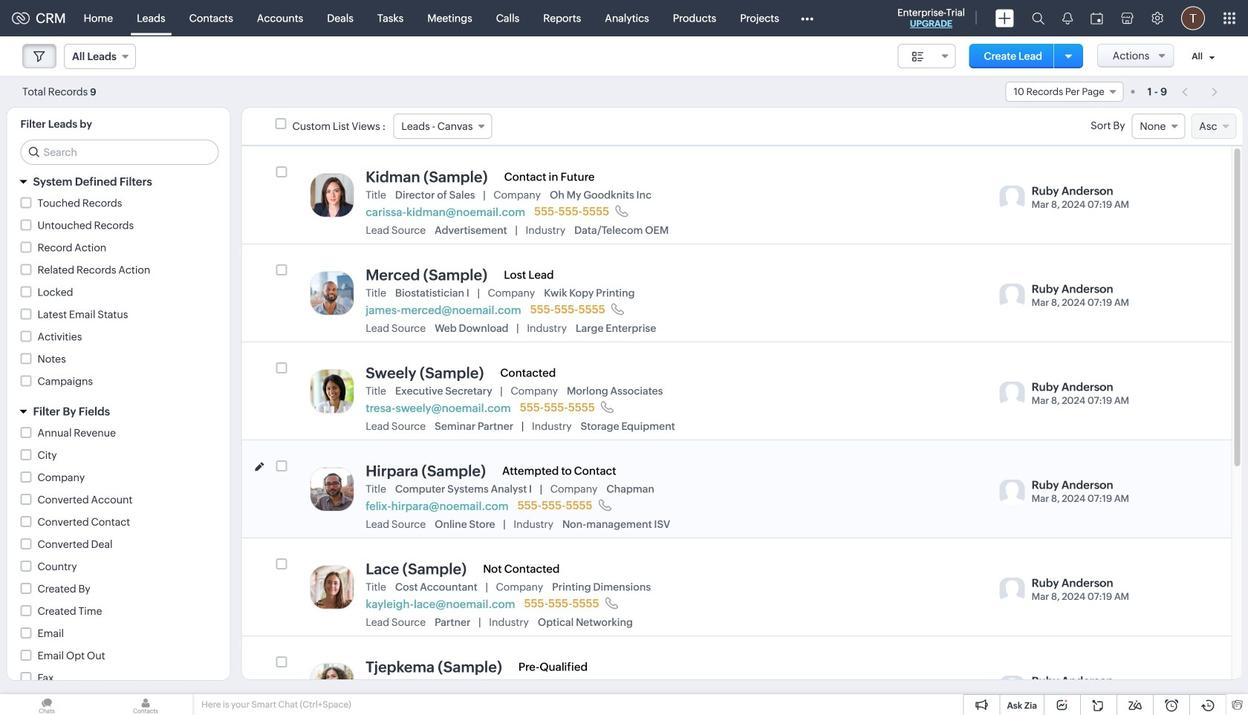 Task type: describe. For each thing, give the bounding box(es) containing it.
create menu element
[[987, 0, 1024, 36]]

create menu image
[[996, 9, 1015, 27]]

search image
[[1033, 12, 1045, 25]]

3 canvas image from the top
[[1000, 382, 1026, 407]]

2 canvas image from the top
[[1000, 284, 1026, 309]]

logo image
[[12, 12, 30, 24]]

profile image
[[1182, 6, 1206, 30]]

contacts image
[[99, 695, 193, 716]]

canvas profile image image for first "canvas" image from the top of the page
[[310, 173, 355, 218]]

4 canvas image from the top
[[1000, 480, 1026, 506]]

Other Modules field
[[792, 6, 824, 30]]

Search text field
[[21, 141, 218, 164]]

canvas profile image image for fourth "canvas" image from the top of the page
[[310, 468, 355, 512]]

canvas profile image image for 1st "canvas" image from the bottom
[[310, 566, 355, 610]]

search element
[[1024, 0, 1054, 36]]

5 canvas image from the top
[[1000, 578, 1026, 604]]

chats image
[[0, 695, 94, 716]]



Task type: locate. For each thing, give the bounding box(es) containing it.
4 canvas profile image image from the top
[[310, 468, 355, 512]]

2 canvas profile image image from the top
[[310, 271, 355, 316]]

canvas image
[[1000, 186, 1026, 211], [1000, 284, 1026, 309], [1000, 382, 1026, 407], [1000, 480, 1026, 506], [1000, 578, 1026, 604]]

calendar image
[[1091, 12, 1104, 24]]

None field
[[64, 44, 136, 69], [898, 44, 956, 68], [1006, 82, 1125, 102], [393, 114, 492, 139], [1132, 114, 1186, 139], [1192, 114, 1237, 139], [64, 44, 136, 69], [1006, 82, 1125, 102], [393, 114, 492, 139], [1132, 114, 1186, 139], [1192, 114, 1237, 139]]

size image
[[913, 50, 924, 63]]

profile element
[[1173, 0, 1215, 36]]

5 canvas profile image image from the top
[[310, 566, 355, 610]]

1 canvas profile image image from the top
[[310, 173, 355, 218]]

canvas profile image image for 4th "canvas" image from the bottom of the page
[[310, 271, 355, 316]]

signals element
[[1054, 0, 1082, 36]]

canvas profile image image
[[310, 173, 355, 218], [310, 271, 355, 316], [310, 370, 355, 414], [310, 468, 355, 512], [310, 566, 355, 610]]

signals image
[[1063, 12, 1073, 25]]

3 canvas profile image image from the top
[[310, 370, 355, 414]]

1 canvas image from the top
[[1000, 186, 1026, 211]]

none field size
[[898, 44, 956, 68]]

navigation
[[1175, 81, 1227, 103]]

canvas profile image image for third "canvas" image
[[310, 370, 355, 414]]



